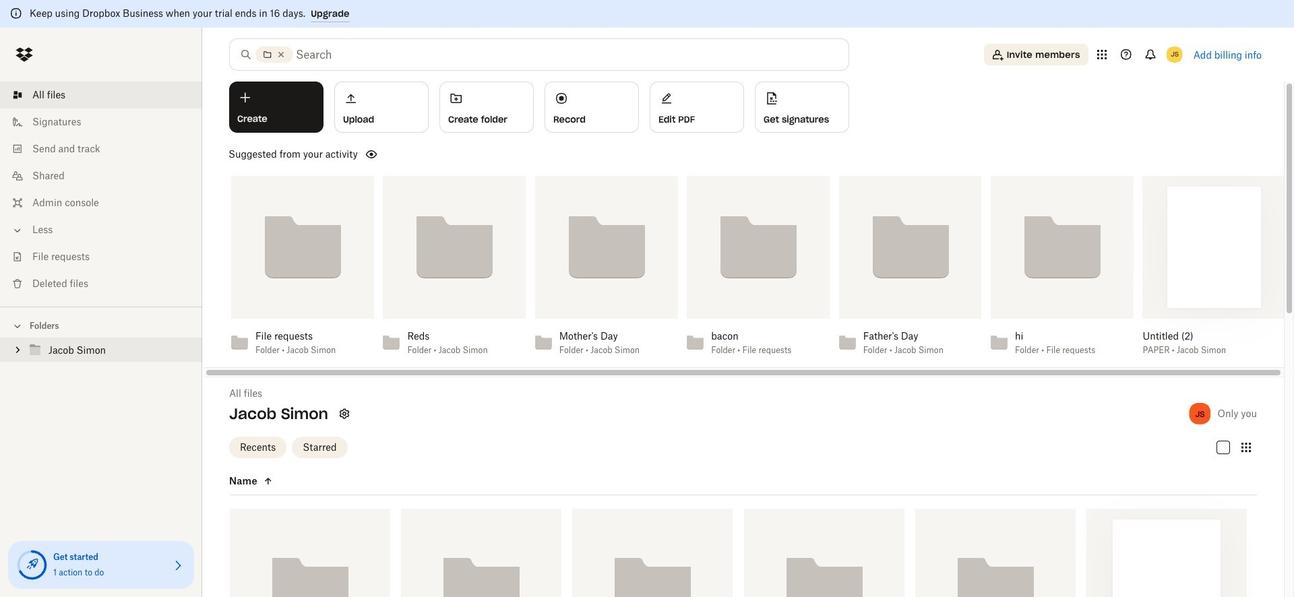 Task type: describe. For each thing, give the bounding box(es) containing it.
folder settings image
[[337, 406, 353, 422]]

less image
[[11, 224, 24, 237]]

folder, reds row
[[744, 509, 905, 598]]

Search in folder "Jacob Simon" text field
[[296, 47, 821, 63]]

dropbox image
[[11, 41, 38, 68]]

folder, send and track row
[[916, 509, 1076, 598]]



Task type: vqa. For each thing, say whether or not it's contained in the screenshot.
template stateless icon
no



Task type: locate. For each thing, give the bounding box(es) containing it.
file, _ getting started with dropbox paper.paper row
[[1087, 509, 1248, 598]]

list item
[[0, 82, 202, 109]]

alert
[[0, 0, 1295, 28]]

folder, father's day row
[[230, 509, 391, 598]]

folder, mother's day row
[[573, 509, 733, 598]]

folder, file requests row
[[401, 509, 562, 598]]

list
[[0, 74, 202, 307]]



